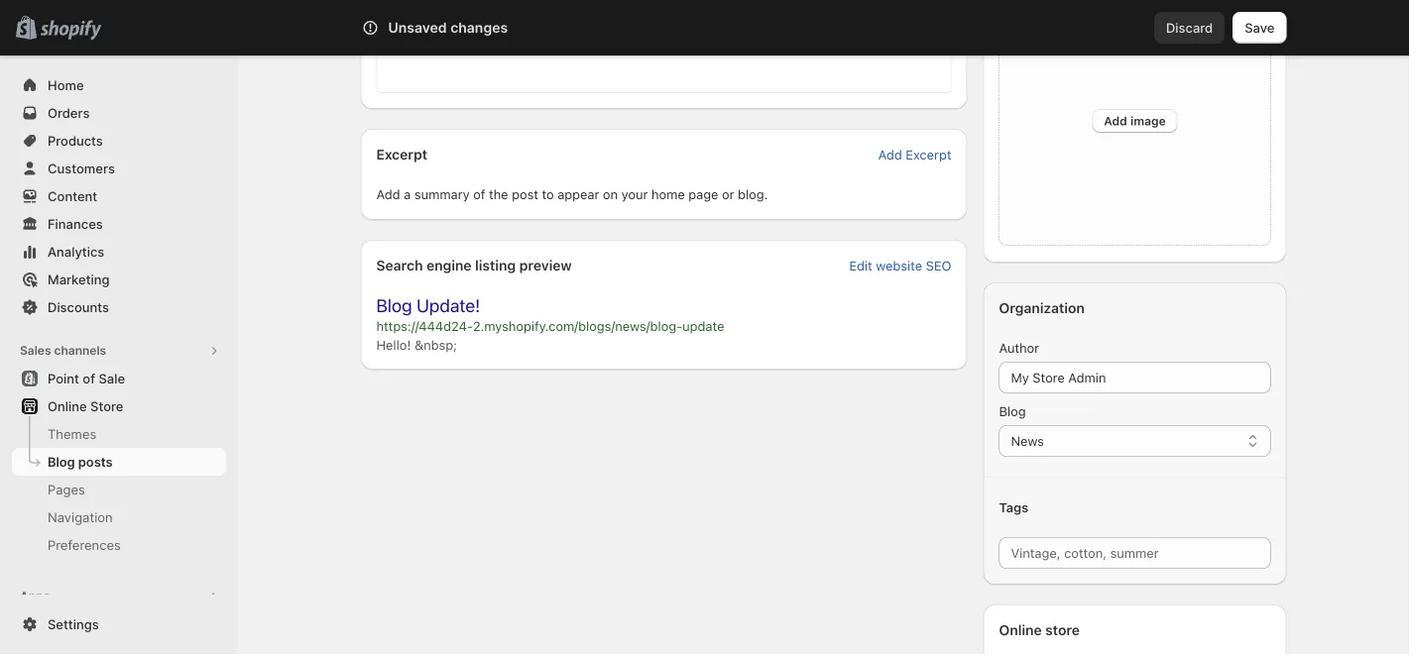 Task type: locate. For each thing, give the bounding box(es) containing it.
channels
[[54, 344, 106, 358]]

shopify image
[[40, 20, 101, 40]]

sales channels
[[20, 344, 106, 358]]

analytics link
[[12, 238, 226, 266]]

products link
[[12, 127, 226, 155]]

unsaved
[[388, 19, 447, 36]]

finances
[[48, 216, 103, 232]]

point of sale button
[[0, 365, 238, 393]]

blog posts
[[48, 454, 113, 470]]

of
[[83, 371, 95, 386]]

apps
[[76, 617, 106, 632]]

sales
[[20, 344, 51, 358]]

pages link
[[12, 476, 226, 504]]

navigation
[[48, 510, 113, 525]]

save
[[1245, 20, 1275, 35]]

discard
[[1166, 20, 1213, 35]]

store
[[90, 399, 123, 414]]

home
[[48, 77, 84, 93]]

search
[[449, 20, 492, 35]]

online store link
[[12, 393, 226, 421]]

analytics
[[48, 244, 104, 259]]

point of sale
[[48, 371, 125, 386]]

home link
[[12, 71, 226, 99]]

content
[[48, 188, 97, 204]]

blog posts link
[[12, 448, 226, 476]]

add apps button
[[12, 611, 226, 639]]

sale
[[99, 371, 125, 386]]

settings
[[48, 617, 99, 632]]

settings link
[[12, 611, 226, 639]]

posts
[[78, 454, 113, 470]]

discounts link
[[12, 294, 226, 321]]

navigation link
[[12, 504, 226, 532]]

add
[[48, 617, 73, 632]]

sales channels button
[[12, 337, 226, 365]]

online
[[48, 399, 87, 414]]



Task type: vqa. For each thing, say whether or not it's contained in the screenshot.
CUSTOMERS link
yes



Task type: describe. For each thing, give the bounding box(es) containing it.
customers link
[[12, 155, 226, 183]]

preferences link
[[12, 532, 226, 559]]

discounts
[[48, 300, 109, 315]]

apps
[[20, 590, 50, 604]]

marketing
[[48, 272, 110, 287]]

customers
[[48, 161, 115, 176]]

preferences
[[48, 538, 121, 553]]

products
[[48, 133, 103, 148]]

unsaved changes
[[388, 19, 508, 36]]

orders link
[[12, 99, 226, 127]]

themes link
[[12, 421, 226, 448]]

pages
[[48, 482, 85, 497]]

blog
[[48, 454, 75, 470]]

online store
[[48, 399, 123, 414]]

discard button
[[1155, 12, 1225, 44]]

content link
[[12, 183, 226, 210]]

themes
[[48, 426, 96, 442]]

marketing link
[[12, 266, 226, 294]]

finances link
[[12, 210, 226, 238]]

search button
[[417, 12, 992, 44]]

point
[[48, 371, 79, 386]]

changes
[[450, 19, 508, 36]]

save button
[[1233, 12, 1287, 44]]

point of sale link
[[12, 365, 226, 393]]

orders
[[48, 105, 90, 121]]

apps button
[[12, 583, 226, 611]]

add apps
[[48, 617, 106, 632]]



